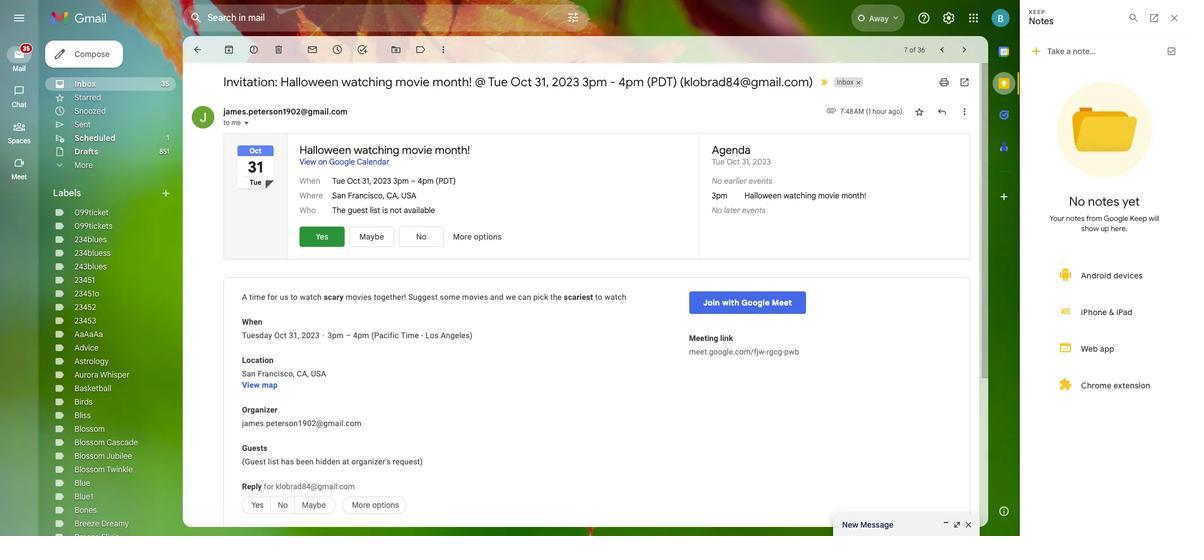 Task type: locate. For each thing, give the bounding box(es) containing it.
tue down view on google calendar link
[[332, 176, 345, 186]]

0 vertical spatial yes
[[316, 232, 329, 242]]

more right no button
[[453, 232, 472, 242]]

view inside location san francisco, ca, usa view map
[[242, 381, 260, 390]]

not
[[390, 205, 402, 216]]

4 blossom from the top
[[75, 465, 105, 475]]

0 horizontal spatial 4pm
[[353, 331, 369, 340]]

inbox link
[[75, 79, 96, 89]]

meet up the rgcg-
[[772, 298, 793, 308]]

1 horizontal spatial -
[[610, 75, 616, 90]]

0 horizontal spatial options
[[372, 501, 399, 511]]

2 vertical spatial month!
[[842, 191, 867, 201]]

view left on
[[300, 157, 316, 167]]

for right the reply
[[264, 483, 274, 492]]

– up 'available'
[[411, 176, 416, 186]]

1 horizontal spatial more
[[352, 501, 370, 511]]

0 horizontal spatial -
[[421, 331, 424, 340]]

google right with
[[742, 298, 770, 308]]

– right the ⋅
[[346, 331, 351, 340]]

tue up earlier
[[712, 157, 725, 167]]

0 vertical spatial list
[[370, 205, 380, 216]]

2 blossom from the top
[[75, 438, 105, 448]]

1 vertical spatial maybe
[[302, 501, 326, 511]]

for left us
[[268, 293, 278, 302]]

1 vertical spatial halloween
[[300, 143, 351, 157]]

1 vertical spatial more options
[[352, 501, 399, 511]]

snoozed
[[75, 106, 106, 116]]

1 vertical spatial google
[[742, 298, 770, 308]]

blossom for blossom cascade
[[75, 438, 105, 448]]

archive image
[[224, 44, 235, 55]]

halloween down 'mark as unread' icon
[[281, 75, 339, 90]]

3pm
[[583, 75, 608, 90], [393, 176, 409, 186], [712, 191, 728, 201], [328, 331, 344, 340]]

0 vertical spatial when
[[300, 176, 320, 186]]

35 up 1
[[161, 80, 169, 88]]

more options
[[453, 232, 502, 242], [352, 501, 399, 511]]

0 horizontal spatial to
[[224, 119, 230, 127]]

1 vertical spatial list
[[268, 458, 279, 467]]

scariest
[[564, 293, 593, 302]]

month! for halloween watching movie month! view on google calendar
[[435, 143, 470, 157]]

astrology link
[[75, 357, 109, 367]]

oct right tuesday
[[274, 331, 287, 340]]

0 vertical spatial watching
[[342, 75, 393, 90]]

no button
[[399, 227, 444, 247]]

no down 'available'
[[416, 232, 427, 242]]

0 vertical spatial meet
[[11, 173, 27, 181]]

no down reply for klobrad84@gmail.com in the left of the page
[[278, 501, 288, 511]]

advanced search options image
[[562, 6, 585, 29]]

no left earlier
[[712, 176, 722, 186]]

0 horizontal spatial francisco,
[[258, 370, 295, 379]]

blue1
[[75, 492, 93, 502]]

0 vertical spatial google
[[329, 157, 355, 167]]

blossom
[[75, 424, 105, 435], [75, 438, 105, 448], [75, 452, 105, 462], [75, 465, 105, 475]]

tue oct 31, 2023 3pm – 4pm (pdt)
[[332, 176, 456, 186]]

maybe inside button
[[359, 232, 384, 242]]

inbox for inbox button
[[837, 78, 854, 86]]

halloween for halloween watching movie month! view on google calendar
[[300, 143, 351, 157]]

0 horizontal spatial san
[[242, 370, 256, 379]]

inbox inside button
[[837, 78, 854, 86]]

tuesday
[[242, 331, 272, 340]]

0 horizontal spatial (pdt)
[[436, 176, 456, 186]]

spaces
[[8, 137, 31, 145]]

james.peterson1902@gmail.com
[[224, 107, 348, 117], [242, 419, 362, 428]]

1 vertical spatial –
[[346, 331, 351, 340]]

newer image
[[937, 44, 948, 55]]

blossom down blossom link
[[75, 438, 105, 448]]

watch left scary
[[300, 293, 322, 302]]

ca, up 'organizer james.peterson1902@gmail.com'
[[297, 370, 309, 379]]

(guest
[[242, 458, 266, 467]]

compose button
[[45, 41, 123, 68]]

tue inside oct 31 tue
[[250, 178, 262, 187]]

francisco, up guest
[[348, 191, 385, 201]]

2 vertical spatial halloween
[[745, 191, 782, 201]]

1 vertical spatial ca,
[[297, 370, 309, 379]]

23451
[[75, 275, 95, 286]]

halloween down no earlier events
[[745, 191, 782, 201]]

usa
[[401, 191, 417, 201], [311, 370, 326, 379]]

23452
[[75, 303, 96, 313]]

243blues link
[[75, 262, 107, 272]]

join with google meet link
[[689, 292, 807, 317]]

sent
[[75, 120, 91, 130]]

ca, down the tue oct 31, 2023 3pm – 4pm (pdt)
[[387, 191, 400, 201]]

hour
[[873, 107, 887, 116]]

agenda
[[712, 143, 751, 157]]

blossom up blossom twinkle
[[75, 452, 105, 462]]

to left me
[[224, 119, 230, 127]]

yes down who at the top of the page
[[316, 232, 329, 242]]

4pm inside when tuesday oct 31, 2023 ⋅ 3pm – 4pm (pacific time - los angeles)
[[353, 331, 369, 340]]

1 vertical spatial more
[[453, 232, 472, 242]]

more button
[[45, 159, 176, 172]]

for
[[268, 293, 278, 302], [264, 483, 274, 492]]

3pm inside when tuesday oct 31, 2023 ⋅ 3pm – 4pm (pacific time - los angeles)
[[328, 331, 344, 340]]

0 horizontal spatial maybe
[[302, 501, 326, 511]]

0 horizontal spatial watch
[[300, 293, 322, 302]]

0 horizontal spatial meet
[[11, 173, 27, 181]]

1 horizontal spatial ca,
[[387, 191, 400, 201]]

list inside 'guests (guest list has been hidden at organizer's request)'
[[268, 458, 279, 467]]

1 vertical spatial when
[[242, 318, 263, 327]]

1 vertical spatial events
[[743, 205, 766, 216]]

1 horizontal spatial yes
[[316, 232, 329, 242]]

yes
[[316, 232, 329, 242], [252, 501, 264, 511]]

astrology
[[75, 357, 109, 367]]

organizer
[[242, 406, 278, 415]]

0 vertical spatial options
[[474, 232, 502, 242]]

more options down organizer's
[[352, 501, 399, 511]]

2 vertical spatial 4pm
[[353, 331, 369, 340]]

navigation
[[0, 36, 40, 537]]

add to tasks image
[[357, 44, 368, 55]]

the
[[551, 293, 562, 302]]

san inside location san francisco, ca, usa view map
[[242, 370, 256, 379]]

to right scariest
[[596, 293, 603, 302]]

0 vertical spatial more options
[[453, 232, 502, 242]]

1 horizontal spatial options
[[474, 232, 502, 242]]

1 horizontal spatial usa
[[401, 191, 417, 201]]

1 horizontal spatial inbox
[[837, 78, 854, 86]]

blossom up blue
[[75, 465, 105, 475]]

no left the later
[[712, 205, 722, 216]]

when for when
[[300, 176, 320, 186]]

support image
[[918, 11, 931, 25]]

0 horizontal spatial google
[[329, 157, 355, 167]]

on
[[318, 157, 327, 167]]

join with google meet
[[704, 298, 793, 308]]

oct
[[511, 75, 532, 90], [250, 147, 262, 155], [727, 157, 740, 167], [347, 176, 360, 186], [274, 331, 287, 340]]

no
[[712, 176, 722, 186], [712, 205, 722, 216], [416, 232, 427, 242], [278, 501, 288, 511]]

1 vertical spatial francisco,
[[258, 370, 295, 379]]

view
[[300, 157, 316, 167], [242, 381, 260, 390]]

0 horizontal spatial movies
[[346, 293, 372, 302]]

francisco, inside location san francisco, ca, usa view map
[[258, 370, 295, 379]]

inbox up 7:48 am
[[837, 78, 854, 86]]

1 vertical spatial yes
[[252, 501, 264, 511]]

1 movies from the left
[[346, 293, 372, 302]]

when up where
[[300, 176, 320, 186]]

0 vertical spatial -
[[610, 75, 616, 90]]

0 horizontal spatial ca,
[[297, 370, 309, 379]]

close image
[[965, 521, 974, 530]]

1 horizontal spatial more options
[[453, 232, 502, 242]]

1 horizontal spatial francisco,
[[348, 191, 385, 201]]

more
[[75, 160, 93, 170], [453, 232, 472, 242], [352, 501, 370, 511]]

1 vertical spatial view
[[242, 381, 260, 390]]

0 vertical spatial ca,
[[387, 191, 400, 201]]

month! inside halloween watching movie month! view on google calendar
[[435, 143, 470, 157]]

when for when tuesday oct 31, 2023 ⋅ 3pm – 4pm (pacific time - los angeles)
[[242, 318, 263, 327]]

aurora
[[75, 370, 98, 380]]

1 vertical spatial watching
[[354, 143, 400, 157]]

to right us
[[291, 293, 298, 302]]

7:48 am (1 hour ago)
[[841, 107, 903, 116]]

angeles)
[[441, 331, 473, 340]]

view on google calendar link
[[300, 157, 390, 167]]

more down drafts
[[75, 160, 93, 170]]

tue down 31
[[250, 178, 262, 187]]

1 vertical spatial for
[[264, 483, 274, 492]]

more down organizer's
[[352, 501, 370, 511]]

us
[[280, 293, 289, 302]]

francisco, up map at bottom
[[258, 370, 295, 379]]

guests
[[242, 444, 268, 453]]

meet inside heading
[[11, 173, 27, 181]]

inbox up starred
[[75, 79, 96, 89]]

1 watch from the left
[[300, 293, 322, 302]]

0 vertical spatial –
[[411, 176, 416, 186]]

san up view map link
[[242, 370, 256, 379]]

1 vertical spatial usa
[[311, 370, 326, 379]]

1 vertical spatial san
[[242, 370, 256, 379]]

35 link
[[7, 43, 33, 63]]

options inside "more options" button
[[474, 232, 502, 242]]

later
[[724, 205, 741, 216]]

1 vertical spatial options
[[372, 501, 399, 511]]

1 horizontal spatial maybe
[[359, 232, 384, 242]]

234blues
[[75, 235, 107, 245]]

- inside when tuesday oct 31, 2023 ⋅ 3pm – 4pm (pacific time - los angeles)
[[421, 331, 424, 340]]

1 horizontal spatial watch
[[605, 293, 627, 302]]

– inside when tuesday oct 31, 2023 ⋅ 3pm – 4pm (pacific time - los angeles)
[[346, 331, 351, 340]]

yes down the reply
[[252, 501, 264, 511]]

1 horizontal spatial when
[[300, 176, 320, 186]]

events right earlier
[[749, 176, 773, 186]]

1 vertical spatial meet
[[772, 298, 793, 308]]

2 vertical spatial watching
[[784, 191, 817, 201]]

a
[[242, 293, 247, 302]]

show details image
[[243, 120, 250, 126]]

more options right no button
[[453, 232, 502, 242]]

link
[[721, 334, 733, 343]]

0 vertical spatial halloween
[[281, 75, 339, 90]]

options
[[474, 232, 502, 242], [372, 501, 399, 511]]

tue
[[488, 75, 508, 90], [712, 157, 725, 167], [332, 176, 345, 186], [250, 178, 262, 187]]

watching inside halloween watching movie month! view on google calendar
[[354, 143, 400, 157]]

35 up the mail on the top left of page
[[23, 45, 30, 52]]

0 vertical spatial james.peterson1902@gmail.com
[[224, 107, 348, 117]]

1 horizontal spatial (pdt)
[[647, 75, 677, 90]]

3 blossom from the top
[[75, 452, 105, 462]]

1 horizontal spatial google
[[742, 298, 770, 308]]

oct up earlier
[[727, 157, 740, 167]]

movie inside halloween watching movie month! view on google calendar
[[402, 143, 433, 157]]

location san francisco, ca, usa view map
[[242, 356, 326, 390]]

basketball
[[75, 384, 111, 394]]

minimize image
[[942, 521, 951, 530]]

099ticket link
[[75, 208, 109, 218]]

1 vertical spatial movie
[[402, 143, 433, 157]]

1 vertical spatial -
[[421, 331, 424, 340]]

tue right @ on the left
[[488, 75, 508, 90]]

maybe down klobrad84@gmail.com link
[[302, 501, 326, 511]]

james.peterson1902@gmail.com up show details icon
[[224, 107, 348, 117]]

halloween inside halloween watching movie month! view on google calendar
[[300, 143, 351, 157]]

oct up 31
[[250, 147, 262, 155]]

view left map at bottom
[[242, 381, 260, 390]]

halloween up where
[[300, 143, 351, 157]]

1 blossom from the top
[[75, 424, 105, 435]]

events right the later
[[743, 205, 766, 216]]

0 vertical spatial san
[[332, 191, 346, 201]]

2023
[[552, 75, 580, 90], [753, 157, 771, 167], [374, 176, 391, 186], [302, 331, 320, 340]]

1 horizontal spatial movies
[[462, 293, 488, 302]]

organizer's
[[352, 458, 391, 467]]

31, inside when tuesday oct 31, 2023 ⋅ 3pm – 4pm (pacific time - los angeles)
[[289, 331, 300, 340]]

0 horizontal spatial when
[[242, 318, 263, 327]]

bones link
[[75, 506, 97, 516]]

whisper
[[100, 370, 130, 380]]

when inside when tuesday oct 31, 2023 ⋅ 3pm – 4pm (pacific time - los angeles)
[[242, 318, 263, 327]]

0 horizontal spatial list
[[268, 458, 279, 467]]

snooze image
[[332, 44, 343, 55]]

events for no earlier events
[[749, 176, 773, 186]]

-
[[610, 75, 616, 90], [421, 331, 424, 340]]

james.peterson1902@gmail.com up been
[[242, 419, 362, 428]]

7 of 36
[[905, 45, 926, 54]]

maybe down the guest list is not available
[[359, 232, 384, 242]]

movies right scary
[[346, 293, 372, 302]]

usa down the ⋅
[[311, 370, 326, 379]]

mark as unread image
[[307, 44, 318, 55]]

inbox for inbox link
[[75, 79, 96, 89]]

movie
[[396, 75, 430, 90], [402, 143, 433, 157], [819, 191, 840, 201]]

0 vertical spatial 35
[[23, 45, 30, 52]]

movies
[[346, 293, 372, 302], [462, 293, 488, 302]]

2 horizontal spatial more
[[453, 232, 472, 242]]

1 horizontal spatial –
[[411, 176, 416, 186]]

23451o link
[[75, 289, 99, 299]]

blossom for blossom twinkle
[[75, 465, 105, 475]]

yes inside yes link
[[252, 501, 264, 511]]

tue inside agenda tue oct 31, 2023
[[712, 157, 725, 167]]

time
[[249, 293, 266, 302]]

no for no button
[[416, 232, 427, 242]]

request)
[[393, 458, 423, 467]]

0 vertical spatial maybe
[[359, 232, 384, 242]]

0 vertical spatial events
[[749, 176, 773, 186]]

1 vertical spatial 35
[[161, 80, 169, 88]]

2 vertical spatial more
[[352, 501, 370, 511]]

options inside the more options link
[[372, 501, 399, 511]]

labels
[[53, 188, 81, 199]]

blossom jubilee link
[[75, 452, 132, 462]]

watch right scariest
[[605, 293, 627, 302]]

0 vertical spatial more
[[75, 160, 93, 170]]

settings image
[[943, 11, 956, 25]]

list left has
[[268, 458, 279, 467]]

movie for halloween watching movie month!
[[819, 191, 840, 201]]

yes button
[[300, 227, 345, 247]]

0 vertical spatial usa
[[401, 191, 417, 201]]

san up the
[[332, 191, 346, 201]]

7:48 am
[[841, 107, 865, 116]]

0 horizontal spatial inbox
[[75, 79, 96, 89]]

when up tuesday
[[242, 318, 263, 327]]

0 vertical spatial francisco,
[[348, 191, 385, 201]]

advice
[[75, 343, 99, 353]]

no inside button
[[416, 232, 427, 242]]

1 horizontal spatial view
[[300, 157, 316, 167]]

google right on
[[329, 157, 355, 167]]

list left 'is'
[[370, 205, 380, 216]]

meet.google.com/fjw-
[[689, 348, 767, 357]]

35
[[23, 45, 30, 52], [161, 80, 169, 88]]

usa up 'available'
[[401, 191, 417, 201]]

ca, inside location san francisco, ca, usa view map
[[297, 370, 309, 379]]

breeze
[[75, 519, 99, 529]]

0 horizontal spatial usa
[[311, 370, 326, 379]]

–
[[411, 176, 416, 186], [346, 331, 351, 340]]

tab list
[[989, 36, 1020, 496]]

birds link
[[75, 397, 93, 408]]

31, inside agenda tue oct 31, 2023
[[742, 157, 751, 167]]

234blues link
[[75, 235, 107, 245]]

2 horizontal spatial 4pm
[[619, 75, 644, 90]]

blossom down bliss link
[[75, 424, 105, 435]]

chat
[[12, 100, 27, 109]]

2 movies from the left
[[462, 293, 488, 302]]

movies left and
[[462, 293, 488, 302]]

1 horizontal spatial 4pm
[[418, 176, 434, 186]]

meet down spaces heading
[[11, 173, 27, 181]]

rgcg-
[[767, 348, 785, 357]]

starred link
[[75, 93, 101, 103]]

- for time
[[421, 331, 424, 340]]

more options inside the more options link
[[352, 501, 399, 511]]

0 horizontal spatial more options
[[352, 501, 399, 511]]

new
[[843, 520, 859, 531]]

23451o
[[75, 289, 99, 299]]

0 vertical spatial view
[[300, 157, 316, 167]]

to me
[[224, 119, 241, 127]]

0 vertical spatial (pdt)
[[647, 75, 677, 90]]

blossom jubilee
[[75, 452, 132, 462]]

snoozed link
[[75, 106, 106, 116]]



Task type: describe. For each thing, give the bounding box(es) containing it.
sent link
[[75, 120, 91, 130]]

1 vertical spatial 4pm
[[418, 176, 434, 186]]

no later events
[[712, 205, 766, 216]]

blossom cascade
[[75, 438, 138, 448]]

blossom twinkle
[[75, 465, 133, 475]]

usa inside location san francisco, ca, usa view map
[[311, 370, 326, 379]]

(1
[[866, 107, 871, 116]]

⋅
[[322, 331, 326, 340]]

jubilee
[[106, 452, 132, 462]]

ago)
[[889, 107, 903, 116]]

chat heading
[[0, 100, 38, 109]]

guest
[[348, 205, 368, 216]]

breeze dreamy link
[[75, 519, 129, 529]]

blossom for blossom jubilee
[[75, 452, 105, 462]]

reply
[[242, 483, 262, 492]]

Search in mail text field
[[208, 12, 535, 24]]

older image
[[960, 44, 971, 55]]

list for has
[[268, 458, 279, 467]]

invitation:
[[224, 75, 278, 90]]

mail heading
[[0, 64, 38, 73]]

more image
[[438, 44, 449, 55]]

the
[[332, 205, 346, 216]]

1 horizontal spatial to
[[291, 293, 298, 302]]

breeze dreamy
[[75, 519, 129, 529]]

oct inside oct 31 tue
[[250, 147, 262, 155]]

navigation containing mail
[[0, 36, 40, 537]]

labels heading
[[53, 188, 160, 199]]

halloween for halloween watching movie month!
[[745, 191, 782, 201]]

meet heading
[[0, 173, 38, 182]]

0 horizontal spatial 35
[[23, 45, 30, 52]]

spaces heading
[[0, 137, 38, 146]]

2 watch from the left
[[605, 293, 627, 302]]

scary
[[324, 293, 344, 302]]

maybe button
[[349, 227, 395, 247]]

aaaaaa link
[[75, 330, 103, 340]]

we
[[506, 293, 516, 302]]

0 vertical spatial movie
[[396, 75, 430, 90]]

scheduled link
[[75, 133, 115, 143]]

the guest list is not available
[[332, 205, 435, 216]]

more options link
[[343, 497, 407, 515]]

mail
[[13, 64, 26, 73]]

099ticket
[[75, 208, 109, 218]]

0 horizontal spatial more
[[75, 160, 93, 170]]

2023 inside agenda tue oct 31, 2023
[[753, 157, 771, 167]]

month! for halloween watching movie month!
[[842, 191, 867, 201]]

view inside halloween watching movie month! view on google calendar
[[300, 157, 316, 167]]

report spam image
[[248, 44, 260, 55]]

basketball link
[[75, 384, 111, 394]]

not starred image
[[914, 106, 926, 117]]

blossom twinkle link
[[75, 465, 133, 475]]

twinkle
[[107, 465, 133, 475]]

birds
[[75, 397, 93, 408]]

earlier
[[724, 176, 747, 186]]

oct inside agenda tue oct 31, 2023
[[727, 157, 740, 167]]

Search in mail search field
[[183, 5, 589, 32]]

together!
[[374, 293, 406, 302]]

calendar
[[357, 157, 390, 167]]

243blues
[[75, 262, 107, 272]]

1 vertical spatial james.peterson1902@gmail.com
[[242, 419, 362, 428]]

blue link
[[75, 479, 90, 489]]

san francisco, ca, usa
[[332, 191, 417, 201]]

blue
[[75, 479, 90, 489]]

oct inside when tuesday oct 31, 2023 ⋅ 3pm – 4pm (pacific time - los angeles)
[[274, 331, 287, 340]]

Not starred checkbox
[[914, 106, 926, 117]]

back to inbox image
[[192, 44, 203, 55]]

search in mail image
[[186, 8, 207, 28]]

delete image
[[273, 44, 284, 55]]

google inside halloween watching movie month! view on google calendar
[[329, 157, 355, 167]]

more options inside button
[[453, 232, 502, 242]]

move to image
[[391, 44, 402, 55]]

0 vertical spatial 4pm
[[619, 75, 644, 90]]

blossom for blossom link
[[75, 424, 105, 435]]

meet.google.com/fjw-rgcg-pwb link
[[689, 347, 800, 358]]

yes inside yes button
[[316, 232, 329, 242]]

- for 3pm
[[610, 75, 616, 90]]

no earlier events
[[712, 176, 773, 186]]

aurora whisper
[[75, 370, 130, 380]]

gmail image
[[51, 7, 112, 29]]

list for is
[[370, 205, 380, 216]]

drafts link
[[75, 147, 98, 157]]

agenda tue oct 31, 2023
[[712, 143, 771, 167]]

bliss
[[75, 411, 91, 421]]

inbox button
[[835, 77, 855, 87]]

watching for halloween watching movie month!
[[784, 191, 817, 201]]

suggest
[[409, 293, 438, 302]]

1 horizontal spatial san
[[332, 191, 346, 201]]

2023 inside when tuesday oct 31, 2023 ⋅ 3pm – 4pm (pacific time - los angeles)
[[302, 331, 320, 340]]

pop out image
[[953, 521, 962, 530]]

(pacific
[[371, 331, 399, 340]]

234bluess link
[[75, 248, 111, 259]]

pwb
[[785, 348, 800, 357]]

1 horizontal spatial 35
[[161, 80, 169, 88]]

main menu image
[[12, 11, 26, 25]]

hidden
[[316, 458, 340, 467]]

halloween watching movie month! view on google calendar
[[300, 143, 470, 167]]

events for no later events
[[743, 205, 766, 216]]

advice link
[[75, 343, 99, 353]]

invitation: halloween watching movie month! @ tue oct 31, 2023 3pm - 4pm (pdt) (klobrad84@gmail.com)
[[224, 75, 814, 90]]

2 horizontal spatial to
[[596, 293, 603, 302]]

message
[[861, 520, 894, 531]]

side panel section
[[989, 36, 1020, 528]]

attachments image
[[826, 105, 838, 116]]

no for no earlier events
[[712, 176, 722, 186]]

@
[[475, 75, 486, 90]]

oct right @ on the left
[[511, 75, 532, 90]]

oct down view on google calendar link
[[347, 176, 360, 186]]

bliss link
[[75, 411, 91, 421]]

watching for halloween watching movie month! view on google calendar
[[354, 143, 400, 157]]

1 horizontal spatial meet
[[772, 298, 793, 308]]

0 vertical spatial month!
[[433, 75, 472, 90]]

klobrad84@gmail.com
[[276, 483, 355, 492]]

851
[[159, 147, 169, 156]]

available
[[404, 205, 435, 216]]

099tickets
[[75, 221, 113, 231]]

1 vertical spatial (pdt)
[[436, 176, 456, 186]]

aaaaaa
[[75, 330, 103, 340]]

map
[[262, 381, 278, 390]]

movie for halloween watching movie month! view on google calendar
[[402, 143, 433, 157]]

and
[[490, 293, 504, 302]]

of
[[910, 45, 916, 54]]

oct 31 tue
[[248, 147, 264, 187]]

more options button
[[449, 227, 506, 247]]

at
[[342, 458, 350, 467]]

cascade
[[107, 438, 138, 448]]

23451 link
[[75, 275, 95, 286]]

7:48 am (1 hour ago) cell
[[841, 106, 903, 117]]

blossom link
[[75, 424, 105, 435]]

0 vertical spatial for
[[268, 293, 278, 302]]

23452 link
[[75, 303, 96, 313]]

no for no later events
[[712, 205, 722, 216]]

some
[[440, 293, 460, 302]]

labels image
[[415, 44, 427, 55]]

(klobrad84@gmail.com)
[[680, 75, 814, 90]]

with
[[723, 298, 740, 308]]



Task type: vqa. For each thing, say whether or not it's contained in the screenshot.
keyboard within the Keyboard shortcuts: Learn more
no



